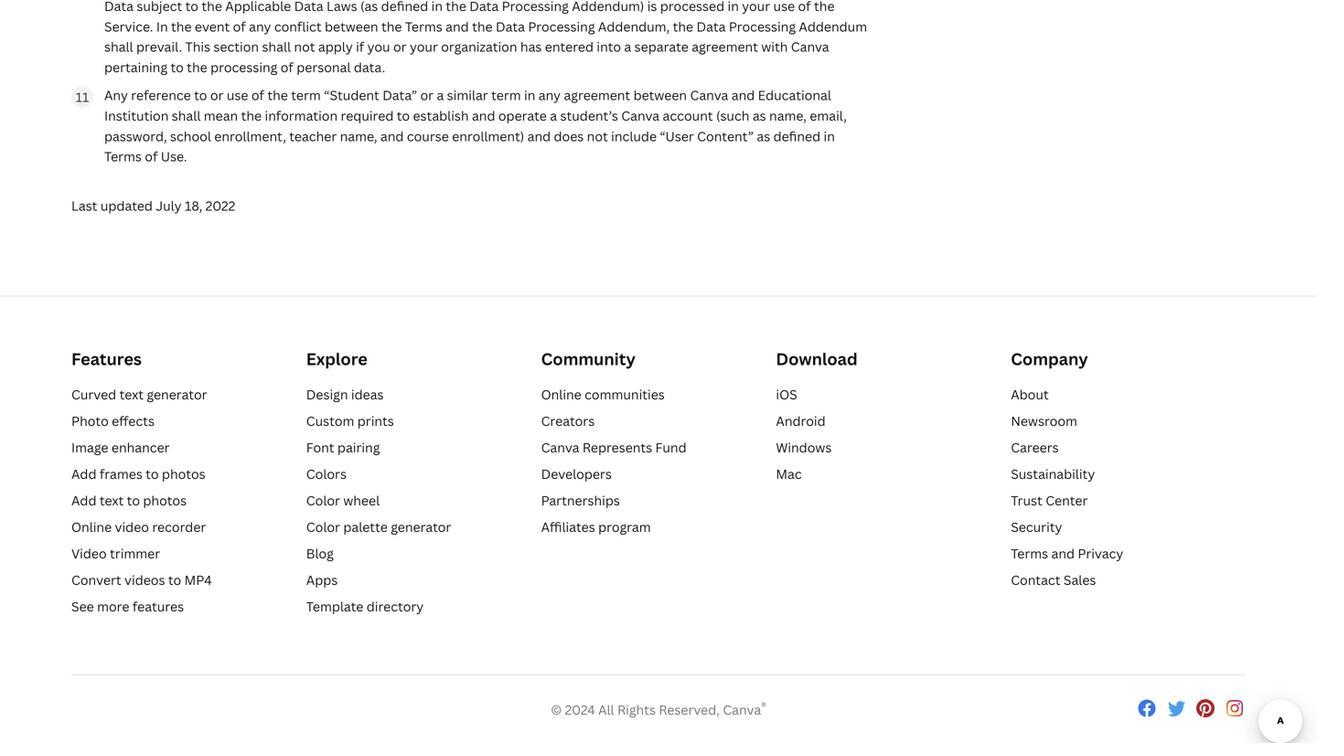 Task type: describe. For each thing, give the bounding box(es) containing it.
creators link
[[541, 413, 595, 430]]

center
[[1046, 492, 1088, 510]]

canva represents fund link
[[541, 439, 687, 456]]

sales
[[1064, 572, 1096, 589]]

terms inside any reference to or use of the term "student data" or a similar term in any agreement between canva and educational institution shall mean the information required to establish and operate a student's canva account (such as name, email, password, school enrollment, teacher name, and course enrollment) and does not include "user content" as defined in terms of use.
[[104, 148, 142, 165]]

apps link
[[306, 572, 338, 589]]

updated
[[100, 197, 153, 215]]

frames
[[100, 466, 143, 483]]

course
[[407, 127, 449, 145]]

reference
[[131, 86, 191, 104]]

0 vertical spatial name,
[[769, 107, 807, 124]]

convert
[[71, 572, 121, 589]]

photo effects link
[[71, 413, 155, 430]]

educational
[[758, 86, 832, 104]]

not
[[587, 127, 608, 145]]

1 horizontal spatial the
[[267, 86, 288, 104]]

any
[[539, 86, 561, 104]]

does
[[554, 127, 584, 145]]

all
[[598, 702, 614, 719]]

about link
[[1011, 386, 1049, 403]]

careers link
[[1011, 439, 1059, 456]]

ios link
[[776, 386, 797, 403]]

use.
[[161, 148, 187, 165]]

2024
[[565, 702, 595, 719]]

template
[[306, 598, 364, 616]]

trust
[[1011, 492, 1043, 510]]

template directory link
[[306, 598, 424, 616]]

password,
[[104, 127, 167, 145]]

mean
[[204, 107, 238, 124]]

student's
[[560, 107, 618, 124]]

1 vertical spatial as
[[757, 127, 770, 145]]

canva up include
[[621, 107, 660, 124]]

canva inside © 2024 all rights reserved, canva ®
[[723, 702, 761, 719]]

represents
[[583, 439, 652, 456]]

between
[[634, 86, 687, 104]]

enhancer
[[112, 439, 170, 456]]

email,
[[810, 107, 847, 124]]

defined
[[774, 127, 821, 145]]

explore
[[306, 348, 368, 371]]

creators
[[541, 413, 595, 430]]

image
[[71, 439, 108, 456]]

0 vertical spatial as
[[753, 107, 766, 124]]

blog
[[306, 545, 334, 563]]

0 horizontal spatial of
[[145, 148, 158, 165]]

directory
[[367, 598, 424, 616]]

blog link
[[306, 545, 334, 563]]

program
[[598, 519, 651, 536]]

terms inside about newsroom careers sustainability trust center security terms and privacy contact sales
[[1011, 545, 1049, 563]]

partnerships
[[541, 492, 620, 510]]

careers
[[1011, 439, 1059, 456]]

video
[[115, 519, 149, 536]]

online communities link
[[541, 386, 665, 403]]

design
[[306, 386, 348, 403]]

0 vertical spatial text
[[119, 386, 144, 403]]

download
[[776, 348, 858, 371]]

information
[[265, 107, 338, 124]]

mac link
[[776, 466, 802, 483]]

to up shall
[[194, 86, 207, 104]]

include
[[611, 127, 657, 145]]

and up (such
[[732, 86, 755, 104]]

to down data"
[[397, 107, 410, 124]]

newsroom link
[[1011, 413, 1078, 430]]

0 vertical spatial photos
[[162, 466, 205, 483]]

see
[[71, 598, 94, 616]]

affiliates
[[541, 519, 595, 536]]

windows
[[776, 439, 832, 456]]

ios
[[776, 386, 797, 403]]

similar
[[447, 86, 488, 104]]

teacher
[[289, 127, 337, 145]]

wheel
[[343, 492, 380, 510]]

1 color from the top
[[306, 492, 340, 510]]

data"
[[383, 86, 417, 104]]

font
[[306, 439, 334, 456]]

1 vertical spatial the
[[241, 107, 262, 124]]

1 add from the top
[[71, 466, 96, 483]]

rights
[[617, 702, 656, 719]]

july
[[156, 197, 182, 215]]

convert videos to mp4 link
[[71, 572, 212, 589]]

®
[[761, 699, 766, 714]]

security
[[1011, 519, 1063, 536]]

reserved,
[[659, 702, 720, 719]]

effects
[[112, 413, 155, 430]]

shall
[[172, 107, 201, 124]]

© 2024 all rights reserved, canva ®
[[551, 699, 766, 719]]

mp4
[[184, 572, 212, 589]]

android link
[[776, 413, 826, 430]]

video
[[71, 545, 107, 563]]

enrollment)
[[452, 127, 524, 145]]

©
[[551, 702, 562, 719]]

photo
[[71, 413, 109, 430]]

0 horizontal spatial name,
[[340, 127, 377, 145]]

design ideas custom prints font pairing colors color wheel color palette generator blog apps template directory
[[306, 386, 451, 616]]

generator inside the design ideas custom prints font pairing colors color wheel color palette generator blog apps template directory
[[391, 519, 451, 536]]

affiliates program link
[[541, 519, 651, 536]]

security link
[[1011, 519, 1063, 536]]

1 term from the left
[[291, 86, 321, 104]]

color wheel link
[[306, 492, 380, 510]]

add text to photos link
[[71, 492, 187, 510]]

font pairing link
[[306, 439, 380, 456]]

prints
[[358, 413, 394, 430]]



Task type: vqa. For each thing, say whether or not it's contained in the screenshot.
About 'link'
yes



Task type: locate. For each thing, give the bounding box(es) containing it.
0 vertical spatial online
[[541, 386, 582, 403]]

in down email,
[[824, 127, 835, 145]]

canva
[[690, 86, 729, 104], [621, 107, 660, 124], [541, 439, 580, 456], [723, 702, 761, 719]]

last
[[71, 197, 97, 215]]

about newsroom careers sustainability trust center security terms and privacy contact sales
[[1011, 386, 1124, 589]]

add frames to photos link
[[71, 466, 205, 483]]

the
[[267, 86, 288, 104], [241, 107, 262, 124]]

about
[[1011, 386, 1049, 403]]

a
[[437, 86, 444, 104], [550, 107, 557, 124]]

fund
[[656, 439, 687, 456]]

canva inside online communities creators canva represents fund developers partnerships affiliates program
[[541, 439, 580, 456]]

newsroom
[[1011, 413, 1078, 430]]

0 vertical spatial terms
[[104, 148, 142, 165]]

in left any
[[524, 86, 536, 104]]

content"
[[697, 127, 754, 145]]

0 horizontal spatial terms
[[104, 148, 142, 165]]

or up establish
[[420, 86, 434, 104]]

color palette generator link
[[306, 519, 451, 536]]

generator right the palette
[[391, 519, 451, 536]]

and
[[732, 86, 755, 104], [472, 107, 495, 124], [380, 127, 404, 145], [528, 127, 551, 145], [1052, 545, 1075, 563]]

terms down password,
[[104, 148, 142, 165]]

text up effects
[[119, 386, 144, 403]]

1 horizontal spatial of
[[251, 86, 264, 104]]

operate
[[498, 107, 547, 124]]

privacy
[[1078, 545, 1124, 563]]

in
[[524, 86, 536, 104], [824, 127, 835, 145]]

1 horizontal spatial terms
[[1011, 545, 1049, 563]]

and inside about newsroom careers sustainability trust center security terms and privacy contact sales
[[1052, 545, 1075, 563]]

sustainability
[[1011, 466, 1095, 483]]

any reference to or use of the term "student data" or a similar term in any agreement between canva and educational institution shall mean the information required to establish and operate a student's canva account (such as name, email, password, school enrollment, teacher name, and course enrollment) and does not include "user content" as defined in terms of use.
[[104, 86, 847, 165]]

0 horizontal spatial a
[[437, 86, 444, 104]]

1 vertical spatial photos
[[143, 492, 187, 510]]

to up video
[[127, 492, 140, 510]]

0 horizontal spatial the
[[241, 107, 262, 124]]

to down enhancer
[[146, 466, 159, 483]]

add
[[71, 466, 96, 483], [71, 492, 96, 510]]

color down colors link on the left of page
[[306, 492, 340, 510]]

online up 'creators'
[[541, 386, 582, 403]]

trimmer
[[110, 545, 160, 563]]

online inside curved text generator photo effects image enhancer add frames to photos add text to photos online video recorder video trimmer convert videos to mp4 see more features
[[71, 519, 112, 536]]

pairing
[[338, 439, 380, 456]]

2 color from the top
[[306, 519, 340, 536]]

the up information
[[267, 86, 288, 104]]

0 horizontal spatial or
[[210, 86, 224, 104]]

name, down 'educational' at the right top of page
[[769, 107, 807, 124]]

online up video
[[71, 519, 112, 536]]

developers link
[[541, 466, 612, 483]]

1 vertical spatial of
[[145, 148, 158, 165]]

0 vertical spatial a
[[437, 86, 444, 104]]

1 vertical spatial online
[[71, 519, 112, 536]]

use
[[227, 86, 248, 104]]

video trimmer link
[[71, 545, 160, 563]]

palette
[[343, 519, 388, 536]]

and down required
[[380, 127, 404, 145]]

enrollment,
[[214, 127, 286, 145]]

(such
[[716, 107, 750, 124]]

"user
[[660, 127, 694, 145]]

account
[[663, 107, 713, 124]]

communities
[[585, 386, 665, 403]]

add down 'image'
[[71, 466, 96, 483]]

a up establish
[[437, 86, 444, 104]]

trust center link
[[1011, 492, 1088, 510]]

any
[[104, 86, 128, 104]]

ios android windows mac
[[776, 386, 832, 483]]

features
[[71, 348, 142, 371]]

1 horizontal spatial term
[[491, 86, 521, 104]]

0 vertical spatial of
[[251, 86, 264, 104]]

1 horizontal spatial in
[[824, 127, 835, 145]]

generator up effects
[[147, 386, 207, 403]]

term up information
[[291, 86, 321, 104]]

1 vertical spatial in
[[824, 127, 835, 145]]

or left use
[[210, 86, 224, 104]]

1 horizontal spatial generator
[[391, 519, 451, 536]]

of right use
[[251, 86, 264, 104]]

and down operate
[[528, 127, 551, 145]]

0 horizontal spatial in
[[524, 86, 536, 104]]

0 vertical spatial add
[[71, 466, 96, 483]]

the up enrollment, at the top
[[241, 107, 262, 124]]

0 vertical spatial the
[[267, 86, 288, 104]]

windows link
[[776, 439, 832, 456]]

1 vertical spatial name,
[[340, 127, 377, 145]]

curved
[[71, 386, 116, 403]]

canva right reserved,
[[723, 702, 761, 719]]

0 vertical spatial generator
[[147, 386, 207, 403]]

curved text generator photo effects image enhancer add frames to photos add text to photos online video recorder video trimmer convert videos to mp4 see more features
[[71, 386, 212, 616]]

mac
[[776, 466, 802, 483]]

1 vertical spatial terms
[[1011, 545, 1049, 563]]

online communities creators canva represents fund developers partnerships affiliates program
[[541, 386, 687, 536]]

school
[[170, 127, 211, 145]]

generator inside curved text generator photo effects image enhancer add frames to photos add text to photos online video recorder video trimmer convert videos to mp4 see more features
[[147, 386, 207, 403]]

1 vertical spatial add
[[71, 492, 96, 510]]

color up blog link
[[306, 519, 340, 536]]

1 vertical spatial text
[[100, 492, 124, 510]]

name, down required
[[340, 127, 377, 145]]

2 term from the left
[[491, 86, 521, 104]]

colors link
[[306, 466, 347, 483]]

18,
[[185, 197, 202, 215]]

0 horizontal spatial term
[[291, 86, 321, 104]]

sustainability link
[[1011, 466, 1095, 483]]

to
[[194, 86, 207, 104], [397, 107, 410, 124], [146, 466, 159, 483], [127, 492, 140, 510], [168, 572, 181, 589]]

1 vertical spatial color
[[306, 519, 340, 536]]

1 or from the left
[[210, 86, 224, 104]]

to left mp4
[[168, 572, 181, 589]]

1 vertical spatial a
[[550, 107, 557, 124]]

generator
[[147, 386, 207, 403], [391, 519, 451, 536]]

1 horizontal spatial or
[[420, 86, 434, 104]]

1 horizontal spatial name,
[[769, 107, 807, 124]]

photos down enhancer
[[162, 466, 205, 483]]

agreement
[[564, 86, 631, 104]]

photos up recorder
[[143, 492, 187, 510]]

institution
[[104, 107, 169, 124]]

0 vertical spatial color
[[306, 492, 340, 510]]

text down frames at the bottom left
[[100, 492, 124, 510]]

0 horizontal spatial online
[[71, 519, 112, 536]]

terms up contact
[[1011, 545, 1049, 563]]

canva up account
[[690, 86, 729, 104]]

1 horizontal spatial online
[[541, 386, 582, 403]]

1 horizontal spatial a
[[550, 107, 557, 124]]

as right (such
[[753, 107, 766, 124]]

custom
[[306, 413, 354, 430]]

online inside online communities creators canva represents fund developers partnerships affiliates program
[[541, 386, 582, 403]]

or
[[210, 86, 224, 104], [420, 86, 434, 104]]

0 vertical spatial in
[[524, 86, 536, 104]]

more
[[97, 598, 129, 616]]

add up video
[[71, 492, 96, 510]]

a down any
[[550, 107, 557, 124]]

recorder
[[152, 519, 206, 536]]

photos
[[162, 466, 205, 483], [143, 492, 187, 510]]

contact
[[1011, 572, 1061, 589]]

and up enrollment) on the top left of page
[[472, 107, 495, 124]]

terms
[[104, 148, 142, 165], [1011, 545, 1049, 563]]

community
[[541, 348, 636, 371]]

canva down creators link
[[541, 439, 580, 456]]

as left defined
[[757, 127, 770, 145]]

0 horizontal spatial generator
[[147, 386, 207, 403]]

term up operate
[[491, 86, 521, 104]]

online video recorder link
[[71, 519, 206, 536]]

of left use.
[[145, 148, 158, 165]]

2 add from the top
[[71, 492, 96, 510]]

and up contact sales link
[[1052, 545, 1075, 563]]

1 vertical spatial generator
[[391, 519, 451, 536]]

2 or from the left
[[420, 86, 434, 104]]

term
[[291, 86, 321, 104], [491, 86, 521, 104]]

terms and privacy link
[[1011, 545, 1124, 563]]

image enhancer link
[[71, 439, 170, 456]]



